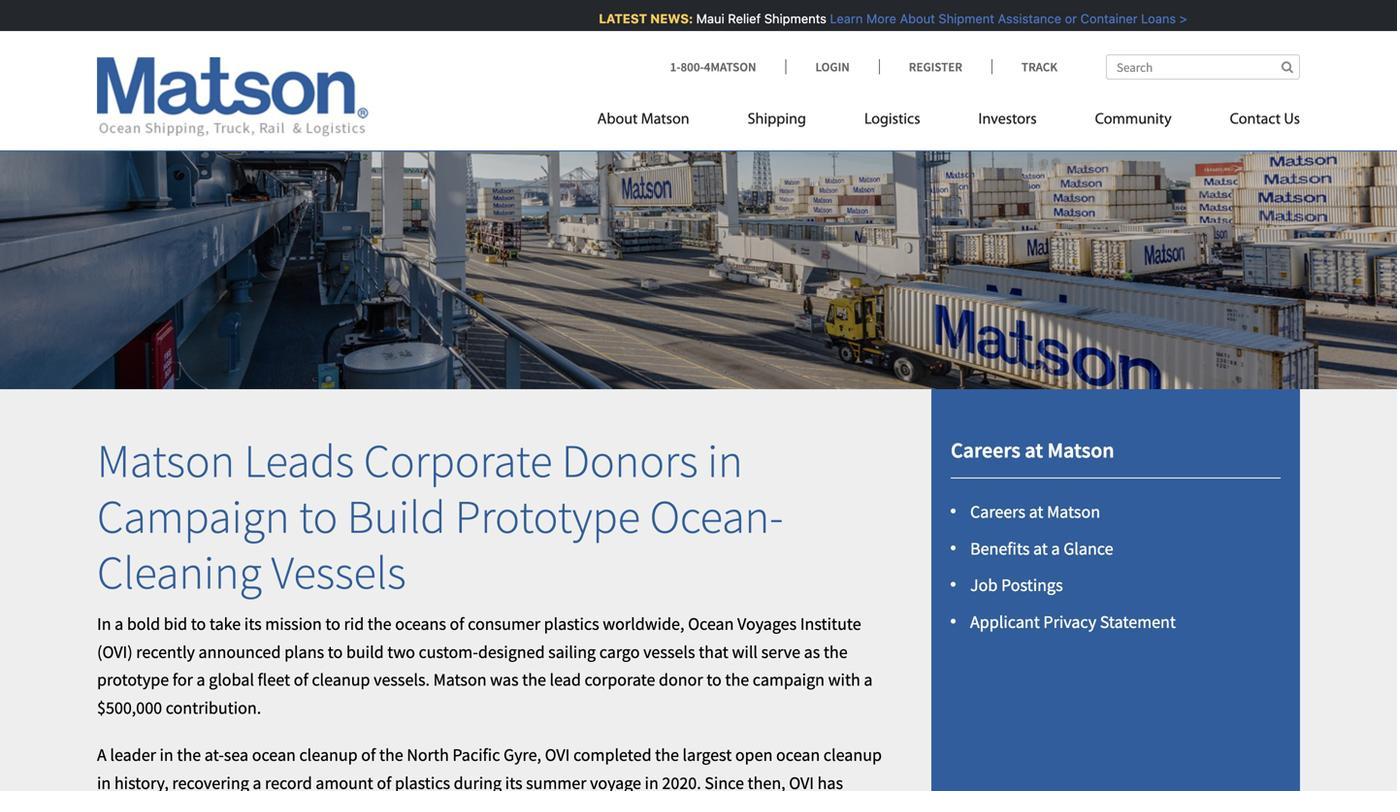 Task type: describe. For each thing, give the bounding box(es) containing it.
contact us
[[1230, 112, 1301, 128]]

prototype
[[97, 669, 169, 691]]

campaign
[[753, 669, 825, 691]]

contact
[[1230, 112, 1281, 128]]

job postings link
[[971, 574, 1063, 596]]

open
[[736, 744, 773, 766]]

a
[[97, 744, 107, 766]]

track
[[1022, 59, 1058, 75]]

leads
[[244, 431, 354, 489]]

of up custom-
[[450, 613, 464, 635]]

community
[[1095, 112, 1172, 128]]

register link
[[879, 59, 992, 75]]

oceans
[[395, 613, 446, 635]]

community link
[[1066, 102, 1201, 142]]

summer
[[526, 772, 587, 791]]

1-800-4matson link
[[670, 59, 786, 75]]

in right leader at the bottom
[[160, 744, 174, 766]]

record
[[265, 772, 312, 791]]

of up amount
[[361, 744, 376, 766]]

campaign
[[97, 487, 290, 545]]

bold
[[127, 613, 160, 635]]

job
[[971, 574, 998, 596]]

(ovi)
[[97, 641, 133, 663]]

its inside the a leader in the at-sea ocean cleanup of the north pacific gyre, ovi completed the largest open ocean cleanup in history, recovering a record amount of plastics during its summer voyage in 2020. since then, ovi ha
[[505, 772, 523, 791]]

0 horizontal spatial ovi
[[545, 744, 570, 766]]

Search search field
[[1107, 54, 1301, 80]]

the right as at the right of the page
[[824, 641, 848, 663]]

sailing
[[549, 641, 596, 663]]

>
[[1175, 11, 1183, 26]]

leader
[[110, 744, 156, 766]]

sea
[[224, 744, 249, 766]]

investors
[[979, 112, 1037, 128]]

vessels.
[[374, 669, 430, 691]]

to inside the matson leads corporate donors in campaign to build prototype ocean- cleaning vessels
[[299, 487, 338, 545]]

donor
[[659, 669, 703, 691]]

matson inside the matson leads corporate donors in campaign to build prototype ocean- cleaning vessels
[[97, 431, 235, 489]]

gyre,
[[504, 744, 542, 766]]

designed
[[478, 641, 545, 663]]

relief
[[723, 11, 756, 26]]

then,
[[748, 772, 786, 791]]

top menu navigation
[[597, 102, 1301, 142]]

a leader in the at-sea ocean cleanup of the north pacific gyre, ovi completed the largest open ocean cleanup in history, recovering a record amount of plastics during its summer voyage in 2020. since then, ovi ha
[[97, 744, 882, 791]]

about matson
[[597, 112, 690, 128]]

voyage
[[590, 772, 642, 791]]

matson leads corporate donors in campaign to build prototype ocean- cleaning vessels
[[97, 431, 784, 601]]

corporate
[[585, 669, 656, 691]]

ocean
[[688, 613, 734, 635]]

mission
[[265, 613, 322, 635]]

cleanup down with
[[824, 744, 882, 766]]

loans
[[1136, 11, 1171, 26]]

privacy
[[1044, 611, 1097, 633]]

4matson
[[704, 59, 757, 75]]

at for benefits at a glance link
[[1034, 538, 1048, 560]]

the left north
[[379, 744, 403, 766]]

1-800-4matson
[[670, 59, 757, 75]]

worldwide,
[[603, 613, 685, 635]]

in
[[97, 613, 111, 635]]

login
[[816, 59, 850, 75]]

cranes load and offload matson containers from the containership at the terminal. image
[[0, 120, 1398, 389]]

at for the careers at matson link at the bottom right of page
[[1029, 501, 1044, 523]]

login link
[[786, 59, 879, 75]]

1 vertical spatial careers at matson
[[971, 501, 1101, 523]]

more
[[862, 11, 892, 26]]

with
[[829, 669, 861, 691]]

largest
[[683, 744, 732, 766]]

vessels
[[271, 543, 406, 601]]

the down will
[[725, 669, 750, 691]]

register
[[909, 59, 963, 75]]

the left at-
[[177, 744, 201, 766]]

consumer
[[468, 613, 541, 635]]

bid
[[164, 613, 187, 635]]

applicant privacy statement
[[971, 611, 1176, 633]]

build
[[347, 487, 446, 545]]

institute
[[800, 613, 862, 635]]

the right "rid"
[[368, 613, 392, 635]]

maui
[[691, 11, 720, 26]]

shipment
[[934, 11, 990, 26]]

about inside top menu navigation
[[597, 112, 638, 128]]

a inside the a leader in the at-sea ocean cleanup of the north pacific gyre, ovi completed the largest open ocean cleanup in history, recovering a record amount of plastics during its summer voyage in 2020. since then, ovi ha
[[253, 772, 262, 791]]

in down a
[[97, 772, 111, 791]]

history,
[[114, 772, 169, 791]]

during
[[454, 772, 502, 791]]

applicant privacy statement link
[[971, 611, 1176, 633]]

glance
[[1064, 538, 1114, 560]]

benefits at a glance
[[971, 538, 1114, 560]]

search image
[[1282, 61, 1294, 73]]

since
[[705, 772, 744, 791]]

custom-
[[419, 641, 478, 663]]

or
[[1060, 11, 1072, 26]]

container
[[1076, 11, 1133, 26]]

fleet
[[258, 669, 290, 691]]

careers at matson section
[[908, 389, 1325, 791]]

its inside 'in a bold bid to take its mission to rid the oceans of consumer plastics worldwide, ocean voyages institute (ovi) recently announced plans to build two custom-designed sailing cargo vessels that will serve as the prototype for a global fleet of cleanup vessels. matson was the lead corporate donor to the campaign with a $500,000 contribution.'
[[244, 613, 262, 635]]

north
[[407, 744, 449, 766]]

0 vertical spatial careers at matson
[[951, 437, 1115, 463]]

contribution.
[[166, 697, 261, 719]]

for
[[173, 669, 193, 691]]



Task type: locate. For each thing, give the bounding box(es) containing it.
0 horizontal spatial ocean
[[252, 744, 296, 766]]

its right 'take'
[[244, 613, 262, 635]]

that
[[699, 641, 729, 663]]

matson inside top menu navigation
[[641, 112, 690, 128]]

applicant
[[971, 611, 1040, 633]]

1 horizontal spatial ovi
[[789, 772, 814, 791]]

0 vertical spatial at
[[1025, 437, 1044, 463]]

in left 2020.
[[645, 772, 659, 791]]

statement
[[1100, 611, 1176, 633]]

latest news: maui relief shipments learn more about shipment assistance or container loans >
[[594, 11, 1183, 26]]

0 horizontal spatial about
[[597, 112, 638, 128]]

about
[[895, 11, 930, 26], [597, 112, 638, 128]]

matson inside 'in a bold bid to take its mission to rid the oceans of consumer plastics worldwide, ocean voyages institute (ovi) recently announced plans to build two custom-designed sailing cargo vessels that will serve as the prototype for a global fleet of cleanup vessels. matson was the lead corporate donor to the campaign with a $500,000 contribution.'
[[433, 669, 487, 691]]

0 vertical spatial ovi
[[545, 744, 570, 766]]

1 horizontal spatial about
[[895, 11, 930, 26]]

take
[[210, 613, 241, 635]]

ocean up 'record'
[[252, 744, 296, 766]]

as
[[804, 641, 820, 663]]

at up benefits at a glance
[[1029, 501, 1044, 523]]

a inside section
[[1052, 538, 1060, 560]]

us
[[1285, 112, 1301, 128]]

None search field
[[1107, 54, 1301, 80]]

1 vertical spatial about
[[597, 112, 638, 128]]

cargo
[[600, 641, 640, 663]]

voyages
[[738, 613, 797, 635]]

1 horizontal spatial ocean
[[777, 744, 820, 766]]

2 ocean from the left
[[777, 744, 820, 766]]

2020.
[[662, 772, 701, 791]]

pacific
[[453, 744, 500, 766]]

blue matson logo with ocean, shipping, truck, rail and logistics written beneath it. image
[[97, 57, 369, 137]]

news:
[[645, 11, 688, 26]]

at up the careers at matson link at the bottom right of page
[[1025, 437, 1044, 463]]

build
[[346, 641, 384, 663]]

0 vertical spatial careers
[[951, 437, 1021, 463]]

0 vertical spatial its
[[244, 613, 262, 635]]

the up 2020.
[[655, 744, 679, 766]]

ovi up summer
[[545, 744, 570, 766]]

logistics link
[[836, 102, 950, 142]]

matson
[[641, 112, 690, 128], [97, 431, 235, 489], [1048, 437, 1115, 463], [1047, 501, 1101, 523], [433, 669, 487, 691]]

shipping
[[748, 112, 807, 128]]

amount
[[316, 772, 373, 791]]

benefits at a glance link
[[971, 538, 1114, 560]]

assistance
[[993, 11, 1057, 26]]

ocean up then,
[[777, 744, 820, 766]]

plastics up sailing
[[544, 613, 600, 635]]

to
[[299, 487, 338, 545], [191, 613, 206, 635], [325, 613, 341, 635], [328, 641, 343, 663], [707, 669, 722, 691]]

0 horizontal spatial plastics
[[395, 772, 450, 791]]

benefits
[[971, 538, 1030, 560]]

1 vertical spatial its
[[505, 772, 523, 791]]

was
[[490, 669, 519, 691]]

learn
[[825, 11, 858, 26]]

cleaning
[[97, 543, 262, 601]]

1-
[[670, 59, 681, 75]]

0 horizontal spatial its
[[244, 613, 262, 635]]

ocean-
[[650, 487, 784, 545]]

ovi right then,
[[789, 772, 814, 791]]

investors link
[[950, 102, 1066, 142]]

of right fleet
[[294, 669, 308, 691]]

careers up the careers at matson link at the bottom right of page
[[951, 437, 1021, 463]]

at-
[[205, 744, 224, 766]]

a right with
[[864, 669, 873, 691]]

1 vertical spatial plastics
[[395, 772, 450, 791]]

a left 'record'
[[253, 772, 262, 791]]

plastics inside 'in a bold bid to take its mission to rid the oceans of consumer plastics worldwide, ocean voyages institute (ovi) recently announced plans to build two custom-designed sailing cargo vessels that will serve as the prototype for a global fleet of cleanup vessels. matson was the lead corporate donor to the campaign with a $500,000 contribution.'
[[544, 613, 600, 635]]

recovering
[[172, 772, 249, 791]]

contact us link
[[1201, 102, 1301, 142]]

plastics
[[544, 613, 600, 635], [395, 772, 450, 791]]

the right was
[[522, 669, 546, 691]]

two
[[388, 641, 415, 663]]

at down the careers at matson link at the bottom right of page
[[1034, 538, 1048, 560]]

completed
[[574, 744, 652, 766]]

in inside the matson leads corporate donors in campaign to build prototype ocean- cleaning vessels
[[708, 431, 743, 489]]

rid
[[344, 613, 364, 635]]

a right the for
[[197, 669, 205, 691]]

at
[[1025, 437, 1044, 463], [1029, 501, 1044, 523], [1034, 538, 1048, 560]]

careers at matson up benefits at a glance
[[971, 501, 1101, 523]]

serve
[[762, 641, 801, 663]]

1 vertical spatial ovi
[[789, 772, 814, 791]]

in
[[708, 431, 743, 489], [160, 744, 174, 766], [97, 772, 111, 791], [645, 772, 659, 791]]

1 ocean from the left
[[252, 744, 296, 766]]

1 horizontal spatial its
[[505, 772, 523, 791]]

cleanup down build
[[312, 669, 370, 691]]

2 vertical spatial at
[[1034, 538, 1048, 560]]

will
[[732, 641, 758, 663]]

a left the glance
[[1052, 538, 1060, 560]]

latest
[[594, 11, 642, 26]]

about matson link
[[597, 102, 719, 142]]

0 vertical spatial about
[[895, 11, 930, 26]]

of right amount
[[377, 772, 392, 791]]

careers at matson up the careers at matson link at the bottom right of page
[[951, 437, 1115, 463]]

cleanup up amount
[[299, 744, 358, 766]]

0 vertical spatial plastics
[[544, 613, 600, 635]]

learn more about shipment assistance or container loans > link
[[825, 11, 1183, 26]]

careers up benefits
[[971, 501, 1026, 523]]

ovi
[[545, 744, 570, 766], [789, 772, 814, 791]]

$500,000
[[97, 697, 162, 719]]

a right in
[[115, 613, 124, 635]]

1 horizontal spatial plastics
[[544, 613, 600, 635]]

its
[[244, 613, 262, 635], [505, 772, 523, 791]]

vessels
[[644, 641, 695, 663]]

cleanup inside 'in a bold bid to take its mission to rid the oceans of consumer plastics worldwide, ocean voyages institute (ovi) recently announced plans to build two custom-designed sailing cargo vessels that will serve as the prototype for a global fleet of cleanup vessels. matson was the lead corporate donor to the campaign with a $500,000 contribution.'
[[312, 669, 370, 691]]

of
[[450, 613, 464, 635], [294, 669, 308, 691], [361, 744, 376, 766], [377, 772, 392, 791]]

its down gyre,
[[505, 772, 523, 791]]

plastics down north
[[395, 772, 450, 791]]

announced
[[199, 641, 281, 663]]

postings
[[1002, 574, 1063, 596]]

plastics inside the a leader in the at-sea ocean cleanup of the north pacific gyre, ovi completed the largest open ocean cleanup in history, recovering a record amount of plastics during its summer voyage in 2020. since then, ovi ha
[[395, 772, 450, 791]]

corporate
[[364, 431, 553, 489]]

1 vertical spatial at
[[1029, 501, 1044, 523]]

in a bold bid to take its mission to rid the oceans of consumer plastics worldwide, ocean voyages institute (ovi) recently announced plans to build two custom-designed sailing cargo vessels that will serve as the prototype for a global fleet of cleanup vessels. matson was the lead corporate donor to the campaign with a $500,000 contribution.
[[97, 613, 873, 719]]

in right donors
[[708, 431, 743, 489]]

global
[[209, 669, 254, 691]]

logistics
[[865, 112, 921, 128]]

donors
[[562, 431, 698, 489]]

recently
[[136, 641, 195, 663]]

shipments
[[759, 11, 822, 26]]

1 vertical spatial careers
[[971, 501, 1026, 523]]

careers at matson link
[[971, 501, 1101, 523]]



Task type: vqa. For each thing, say whether or not it's contained in the screenshot.
Applicant
yes



